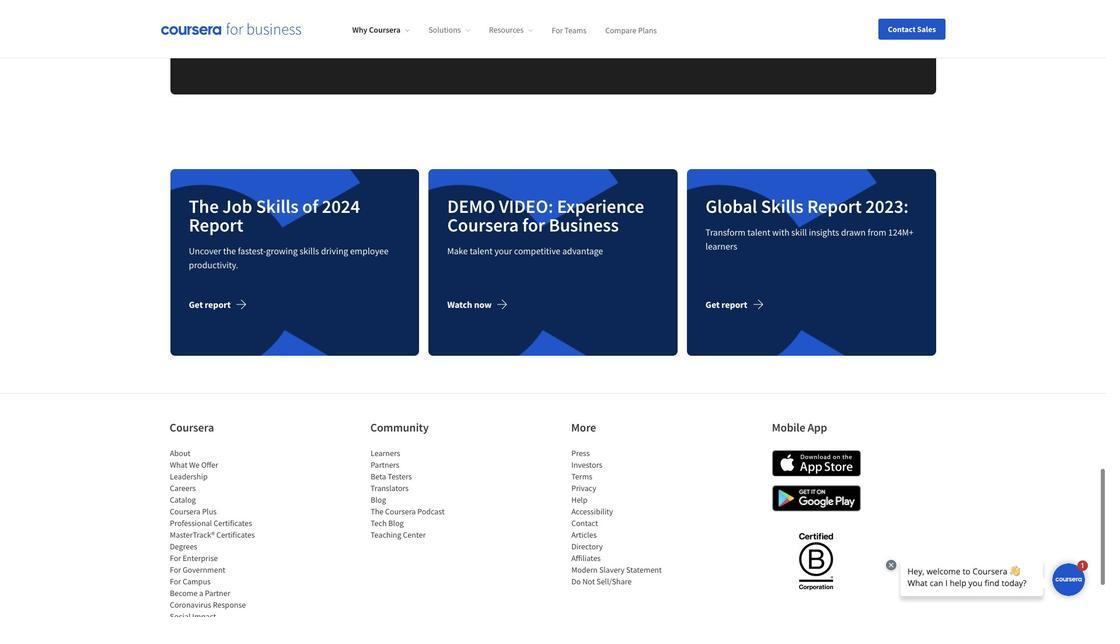 Task type: locate. For each thing, give the bounding box(es) containing it.
list containing learners
[[371, 448, 470, 541]]

for up the for campus link
[[170, 565, 181, 576]]

beta
[[371, 472, 386, 482]]

coursera down catalog 'link'
[[170, 507, 200, 517]]

more
[[571, 420, 597, 435]]

the coursera podcast link
[[371, 507, 445, 517]]

transform
[[706, 227, 746, 238]]

0 horizontal spatial report
[[205, 299, 231, 311]]

investors link
[[571, 460, 602, 471]]

tech
[[371, 519, 387, 529]]

0 horizontal spatial get report button
[[189, 291, 257, 319]]

talent for global
[[748, 227, 771, 238]]

skills up with
[[761, 195, 804, 218]]

3 list from the left
[[571, 448, 671, 588]]

0 vertical spatial blog
[[371, 495, 386, 506]]

1 get from the left
[[189, 299, 203, 311]]

1 horizontal spatial talent
[[748, 227, 771, 238]]

0 vertical spatial contact
[[888, 24, 916, 34]]

the inside learners partners beta testers translators blog the coursera podcast tech blog teaching center
[[371, 507, 383, 517]]

0 horizontal spatial the
[[189, 195, 219, 218]]

download on the app store image
[[772, 451, 861, 477]]

skills
[[300, 245, 319, 257]]

124m+
[[889, 227, 914, 238]]

report for the job skills of 2024 report
[[205, 299, 231, 311]]

now
[[474, 299, 492, 311]]

accessibility
[[571, 507, 613, 517]]

testers
[[388, 472, 412, 482]]

press link
[[571, 449, 590, 459]]

1 get report from the left
[[189, 299, 231, 311]]

coursera plus link
[[170, 507, 216, 517]]

enterprise
[[182, 554, 218, 564]]

fastest-
[[238, 245, 266, 257]]

blog down translators link
[[371, 495, 386, 506]]

do not sell/share link
[[571, 577, 632, 588]]

transform talent with skill insights drawn from 124m+ learners
[[706, 227, 914, 252]]

coursera inside about what we offer leadership careers catalog coursera plus professional certificates mastertrack® certificates degrees for enterprise for government for campus become a partner coronavirus response
[[170, 507, 200, 517]]

1 get report button from the left
[[189, 291, 257, 319]]

video:
[[499, 195, 554, 218]]

0 vertical spatial the
[[189, 195, 219, 218]]

blog up teaching center link
[[388, 519, 404, 529]]

talent inside 'transform talent with skill insights drawn from 124m+ learners'
[[748, 227, 771, 238]]

get report button
[[189, 291, 257, 319], [706, 291, 774, 319]]

for left 'teams'
[[552, 25, 563, 35]]

2 get from the left
[[706, 299, 720, 311]]

report for global skills report 2023:
[[722, 299, 748, 311]]

skills
[[256, 195, 299, 218], [761, 195, 804, 218]]

center
[[403, 530, 426, 541]]

1 horizontal spatial blog
[[388, 519, 404, 529]]

for government link
[[170, 565, 225, 576]]

1 horizontal spatial report
[[722, 299, 748, 311]]

1 vertical spatial blog
[[388, 519, 404, 529]]

1 vertical spatial the
[[371, 507, 383, 517]]

leadership link
[[170, 472, 207, 482]]

talent left with
[[748, 227, 771, 238]]

offer
[[201, 460, 218, 471]]

list
[[170, 448, 269, 618], [371, 448, 470, 541], [571, 448, 671, 588]]

for teams
[[552, 25, 587, 35]]

professional certificates link
[[170, 519, 252, 529]]

the
[[223, 245, 236, 257]]

for down "degrees"
[[170, 554, 181, 564]]

0 horizontal spatial skills
[[256, 195, 299, 218]]

0 horizontal spatial get report
[[189, 299, 231, 311]]

2 list from the left
[[371, 448, 470, 541]]

list for coursera
[[170, 448, 269, 618]]

become a partner link
[[170, 589, 230, 599]]

plus
[[202, 507, 216, 517]]

contact left sales
[[888, 24, 916, 34]]

contact inside button
[[888, 24, 916, 34]]

contact
[[888, 24, 916, 34], [571, 519, 598, 529]]

2 get report button from the left
[[706, 291, 774, 319]]

get it on google play image
[[772, 486, 861, 512]]

your
[[495, 245, 512, 257]]

get
[[189, 299, 203, 311], [706, 299, 720, 311]]

careers
[[170, 484, 196, 494]]

report up the "uncover"
[[189, 214, 243, 237]]

community
[[371, 420, 429, 435]]

coursera up the tech blog link at the bottom left
[[385, 507, 416, 517]]

directory
[[571, 542, 603, 552]]

list containing about
[[170, 448, 269, 618]]

advantage
[[563, 245, 603, 257]]

get report button for global skills report 2023:
[[706, 291, 774, 319]]

1 horizontal spatial list
[[371, 448, 470, 541]]

1 horizontal spatial get report button
[[706, 291, 774, 319]]

0 horizontal spatial report
[[189, 214, 243, 237]]

leadership
[[170, 472, 207, 482]]

coursera inside demo video: experience coursera for business
[[447, 214, 519, 237]]

the inside the job skills of 2024 report
[[189, 195, 219, 218]]

list containing press
[[571, 448, 671, 588]]

mobile
[[772, 420, 806, 435]]

about link
[[170, 449, 190, 459]]

articles link
[[571, 530, 597, 541]]

coursera
[[369, 25, 401, 35], [447, 214, 519, 237], [170, 420, 214, 435], [170, 507, 200, 517], [385, 507, 416, 517]]

contact link
[[571, 519, 598, 529]]

response
[[213, 600, 246, 611]]

we
[[189, 460, 199, 471]]

not
[[583, 577, 595, 588]]

1 vertical spatial certificates
[[216, 530, 255, 541]]

certificates up mastertrack® certificates link at the left of the page
[[213, 519, 252, 529]]

drawn
[[842, 227, 866, 238]]

talent left "your"
[[470, 245, 493, 257]]

list item
[[170, 611, 269, 618]]

global skills report 2023:
[[706, 195, 909, 218]]

coursera up "your"
[[447, 214, 519, 237]]

1 horizontal spatial skills
[[761, 195, 804, 218]]

affiliates link
[[571, 554, 601, 564]]

0 horizontal spatial get
[[189, 299, 203, 311]]

teaching
[[371, 530, 401, 541]]

uncover
[[189, 245, 221, 257]]

affiliates
[[571, 554, 601, 564]]

0 horizontal spatial talent
[[470, 245, 493, 257]]

1 horizontal spatial get
[[706, 299, 720, 311]]

2 report from the left
[[722, 299, 748, 311]]

experience
[[557, 195, 644, 218]]

learners link
[[371, 449, 400, 459]]

watch
[[447, 299, 473, 311]]

0 vertical spatial talent
[[748, 227, 771, 238]]

coursera right why
[[369, 25, 401, 35]]

1 vertical spatial talent
[[470, 245, 493, 257]]

contact up articles at the bottom
[[571, 519, 598, 529]]

2 get report from the left
[[706, 299, 748, 311]]

job
[[223, 195, 252, 218]]

podcast
[[417, 507, 445, 517]]

for
[[552, 25, 563, 35], [170, 554, 181, 564], [170, 565, 181, 576], [170, 577, 181, 588]]

certificates down professional certificates link
[[216, 530, 255, 541]]

get report button for the job skills of 2024 report
[[189, 291, 257, 319]]

1 horizontal spatial report
[[808, 195, 862, 218]]

1 report from the left
[[205, 299, 231, 311]]

1 vertical spatial contact
[[571, 519, 598, 529]]

0 horizontal spatial contact
[[571, 519, 598, 529]]

what
[[170, 460, 187, 471]]

help
[[571, 495, 587, 506]]

careers link
[[170, 484, 196, 494]]

coursera up about
[[170, 420, 214, 435]]

the down the blog link
[[371, 507, 383, 517]]

the left job
[[189, 195, 219, 218]]

coronavirus
[[170, 600, 211, 611]]

report inside the job skills of 2024 report
[[189, 214, 243, 237]]

1 skills from the left
[[256, 195, 299, 218]]

1 horizontal spatial contact
[[888, 24, 916, 34]]

the job skills of 2024 report
[[189, 195, 360, 237]]

2 horizontal spatial list
[[571, 448, 671, 588]]

0 horizontal spatial list
[[170, 448, 269, 618]]

for teams link
[[552, 25, 587, 35]]

catalog
[[170, 495, 196, 506]]

report up the insights
[[808, 195, 862, 218]]

skills left of
[[256, 195, 299, 218]]

1 horizontal spatial get report
[[706, 299, 748, 311]]

certificates
[[213, 519, 252, 529], [216, 530, 255, 541]]

get report
[[189, 299, 231, 311], [706, 299, 748, 311]]

slavery
[[599, 565, 625, 576]]

accessibility link
[[571, 507, 613, 517]]

1 list from the left
[[170, 448, 269, 618]]

investors
[[571, 460, 602, 471]]

0 vertical spatial certificates
[[213, 519, 252, 529]]

1 horizontal spatial the
[[371, 507, 383, 517]]

blog
[[371, 495, 386, 506], [388, 519, 404, 529]]

teams
[[565, 25, 587, 35]]

beta testers link
[[371, 472, 412, 482]]

insights
[[809, 227, 840, 238]]



Task type: describe. For each thing, give the bounding box(es) containing it.
uncover the fastest-growing skills driving employee productivity.
[[189, 245, 389, 271]]

coursera inside learners partners beta testers translators blog the coursera podcast tech blog teaching center
[[385, 507, 416, 517]]

learners
[[706, 241, 738, 252]]

mastertrack® certificates link
[[170, 530, 255, 541]]

business
[[549, 214, 619, 237]]

press
[[571, 449, 590, 459]]

demo
[[447, 195, 495, 218]]

app
[[808, 420, 828, 435]]

get report for the job skills of 2024 report
[[189, 299, 231, 311]]

tech blog link
[[371, 519, 404, 529]]

coursera for business image
[[161, 23, 301, 35]]

campus
[[182, 577, 210, 588]]

for
[[523, 214, 545, 237]]

0 horizontal spatial blog
[[371, 495, 386, 506]]

resources
[[489, 25, 524, 35]]

list for more
[[571, 448, 671, 588]]

become
[[170, 589, 197, 599]]

why coursera link
[[352, 25, 410, 35]]

get report for global skills report 2023:
[[706, 299, 748, 311]]

for campus link
[[170, 577, 210, 588]]

learners
[[371, 449, 400, 459]]

get for the job skills of 2024 report
[[189, 299, 203, 311]]

terms link
[[571, 472, 592, 482]]

blog link
[[371, 495, 386, 506]]

government
[[182, 565, 225, 576]]

2 skills from the left
[[761, 195, 804, 218]]

why coursera
[[352, 25, 401, 35]]

2023:
[[866, 195, 909, 218]]

driving
[[321, 245, 348, 257]]

employee
[[350, 245, 389, 257]]

from
[[868, 227, 887, 238]]

logo of certified b corporation image
[[793, 527, 840, 597]]

sell/share
[[597, 577, 632, 588]]

skill
[[792, 227, 807, 238]]

list for community
[[371, 448, 470, 541]]

translators link
[[371, 484, 409, 494]]

why
[[352, 25, 368, 35]]

privacy
[[571, 484, 596, 494]]

mastertrack®
[[170, 530, 215, 541]]

watch now button
[[447, 291, 518, 319]]

solutions link
[[429, 25, 471, 35]]

what we offer link
[[170, 460, 218, 471]]

compare
[[606, 25, 637, 35]]

partners link
[[371, 460, 399, 471]]

modern
[[571, 565, 598, 576]]

catalog link
[[170, 495, 196, 506]]

talent for demo
[[470, 245, 493, 257]]

statement
[[626, 565, 662, 576]]

learners partners beta testers translators blog the coursera podcast tech blog teaching center
[[371, 449, 445, 541]]

make
[[447, 245, 468, 257]]

solutions
[[429, 25, 461, 35]]

partners
[[371, 460, 399, 471]]

professional
[[170, 519, 212, 529]]

for enterprise link
[[170, 554, 218, 564]]

degrees
[[170, 542, 197, 552]]

resources link
[[489, 25, 533, 35]]

growing
[[266, 245, 298, 257]]

modern slavery statement link
[[571, 565, 662, 576]]

sales
[[918, 24, 936, 34]]

of
[[302, 195, 318, 218]]

for up become
[[170, 577, 181, 588]]

contact inside press investors terms privacy help accessibility contact articles directory affiliates modern slavery statement do not sell/share
[[571, 519, 598, 529]]

watch now
[[447, 299, 492, 311]]

get for global skills report 2023:
[[706, 299, 720, 311]]

articles
[[571, 530, 597, 541]]

coronavirus response link
[[170, 600, 246, 611]]

competitive
[[514, 245, 561, 257]]

skills inside the job skills of 2024 report
[[256, 195, 299, 218]]

make talent your competitive advantage
[[447, 245, 603, 257]]

contact sales
[[888, 24, 936, 34]]

contact sales button
[[879, 18, 946, 39]]

directory link
[[571, 542, 603, 552]]

compare plans
[[606, 25, 657, 35]]

plans
[[638, 25, 657, 35]]

mobile app
[[772, 420, 828, 435]]

compare plans link
[[606, 25, 657, 35]]

demo video: experience coursera for business
[[447, 195, 644, 237]]

2024
[[322, 195, 360, 218]]

help link
[[571, 495, 587, 506]]



Task type: vqa. For each thing, say whether or not it's contained in the screenshot.
to
no



